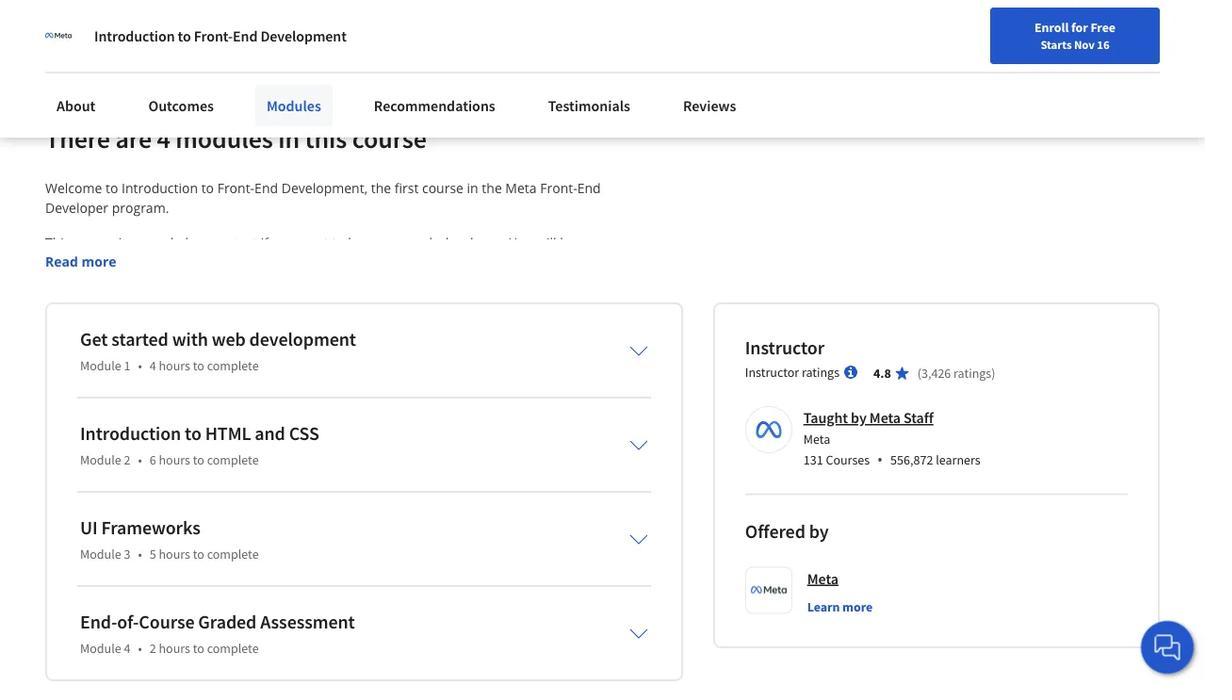 Task type: vqa. For each thing, say whether or not it's contained in the screenshot.
2024 in list item
no



Task type: locate. For each thing, give the bounding box(es) containing it.
more for read more
[[82, 253, 116, 271]]

complete for and
[[207, 452, 259, 469]]

responsive up assessment
[[259, 590, 326, 608]]

introduction to front-end development
[[94, 26, 347, 45]]

2 horizontal spatial learn
[[560, 234, 592, 252]]

developer
[[329, 254, 391, 272], [196, 432, 257, 450]]

reviews link
[[672, 85, 748, 126]]

3 module from the top
[[80, 546, 121, 563]]

1 vertical spatial explain
[[53, 511, 97, 529]]

2 horizontal spatial you
[[510, 234, 533, 252]]

modules
[[176, 122, 273, 155]]

by
[[851, 409, 867, 428], [810, 520, 829, 543]]

layout
[[329, 590, 367, 608]]

css inside the "introduction to html and css module 2 • 6 hours to complete"
[[289, 422, 320, 446]]

to inside get started with web development module 1 • 4 hours to complete
[[193, 358, 204, 375]]

by
[[45, 412, 60, 430]]

5
[[150, 546, 156, 563]]

0 vertical spatial easy
[[461, 293, 489, 311]]

4 complete from the top
[[207, 640, 259, 657]]

core right with
[[211, 333, 238, 351]]

0 vertical spatial technologies
[[195, 274, 274, 292]]

2 use from the top
[[53, 491, 76, 509]]

opportunities
[[45, 353, 129, 371]]

0 vertical spatial frameworks
[[530, 353, 604, 371]]

introduction for html
[[80, 422, 181, 446]]

complete inside end-of-course graded assessment module 4 • 2 hours to complete
[[207, 640, 259, 657]]

1 module from the top
[[80, 358, 121, 375]]

1 vertical spatial using
[[474, 571, 507, 589]]

simple
[[188, 472, 228, 490], [296, 491, 336, 509]]

1 horizontal spatial get
[[580, 333, 600, 351]]

to:
[[300, 412, 317, 430]]

1 vertical spatial front-
[[134, 432, 169, 450]]

to down also
[[331, 373, 344, 391]]

websites
[[159, 293, 212, 311]]

a
[[132, 234, 139, 252], [401, 234, 408, 252], [289, 254, 297, 272], [444, 254, 451, 272], [177, 472, 184, 490], [285, 491, 292, 509], [404, 571, 411, 589], [248, 590, 256, 608], [513, 590, 520, 608], [87, 650, 94, 668]]

course,
[[154, 412, 199, 430], [210, 571, 254, 589], [246, 670, 291, 685]]

• for of-
[[138, 640, 142, 657]]

technologies down well
[[355, 333, 433, 351]]

frameworks
[[530, 353, 604, 371], [473, 531, 547, 549]]

recommendations
[[374, 96, 496, 115]]

and inside the "introduction to html and css module 2 • 6 hours to complete"
[[255, 422, 285, 446]]

introduced up 1
[[100, 333, 167, 351]]

2 module from the top
[[80, 452, 121, 469]]

1 hours from the top
[[159, 358, 190, 375]]

will left able
[[228, 412, 249, 430]]

hours right 5
[[159, 546, 190, 563]]

course right first
[[422, 179, 464, 197]]

applications right '3'
[[134, 531, 208, 549]]

• inside end-of-course graded assessment module 4 • 2 hours to complete
[[138, 640, 142, 657]]

0 horizontal spatial be
[[81, 333, 97, 351]]

describe down by
[[53, 432, 107, 450]]

• left 5
[[138, 546, 142, 563]]

will
[[536, 234, 557, 252], [454, 274, 475, 292], [303, 353, 323, 371], [228, 412, 249, 430], [284, 571, 304, 589], [428, 590, 448, 608]]

create down 6
[[135, 472, 173, 490]]

instructor
[[746, 336, 825, 360], [746, 364, 800, 381]]

1 complete from the top
[[207, 358, 259, 375]]

looks
[[302, 610, 334, 628]]

css down maintain.
[[527, 333, 550, 351]]

there
[[45, 122, 110, 155]]

eager
[[335, 650, 370, 668]]

taught by meta staff link
[[804, 409, 934, 428]]

a up to-
[[132, 234, 139, 252]]

learn up understanding
[[560, 234, 592, 252]]

1 vertical spatial introduced
[[374, 353, 442, 371]]

0 vertical spatial learners
[[936, 451, 981, 468]]

get
[[80, 328, 108, 351]]

front- up 6
[[134, 432, 169, 450]]

complete inside the "introduction to html and css module 2 • 6 hours to complete"
[[207, 452, 259, 469]]

using up construct
[[474, 571, 507, 589]]

read more
[[45, 253, 116, 271]]

underlying up appearance
[[182, 452, 248, 470]]

2 - from the top
[[45, 452, 50, 470]]

0 vertical spatial by
[[851, 409, 867, 428]]

hours inside end-of-course graded assessment module 4 • 2 hours to complete
[[159, 640, 190, 657]]

1 this from the top
[[45, 234, 70, 252]]

web inside get started with web development module 1 • 4 hours to complete
[[212, 328, 246, 351]]

hours
[[159, 358, 190, 375], [159, 452, 190, 469], [159, 546, 190, 563], [159, 640, 190, 657]]

such
[[45, 373, 74, 391]]

hours inside the ui frameworks module 3 • 5 hours to complete
[[159, 546, 190, 563]]

in down intended
[[206, 670, 217, 685]]

end-
[[80, 611, 117, 634]]

create up layout
[[308, 571, 346, 589]]

• inside get started with web development module 1 • 4 hours to complete
[[138, 358, 142, 375]]

bootstrap
[[95, 373, 155, 391], [45, 590, 106, 608]]

are right there
[[115, 122, 152, 155]]

bootstrap right as
[[95, 373, 155, 391]]

1 vertical spatial introduction
[[122, 179, 198, 197]]

-
[[45, 432, 50, 450], [45, 452, 50, 470], [45, 472, 50, 490], [45, 491, 50, 509], [45, 511, 50, 529], [45, 531, 50, 549]]

4.8
[[874, 365, 892, 382]]

are up like
[[437, 293, 457, 311]]

None search field
[[254, 12, 442, 50]]

outcomes
[[148, 96, 214, 115]]

4 module from the top
[[80, 640, 121, 657]]

course
[[352, 122, 427, 155], [422, 179, 464, 197], [74, 234, 115, 252], [156, 650, 198, 668]]

good
[[142, 234, 174, 252]]

• for by
[[878, 449, 884, 470]]

by right offered
[[810, 520, 829, 543]]

developer left role
[[196, 432, 257, 450]]

instructor for instructor
[[746, 336, 825, 360]]

them.
[[237, 353, 273, 371]]

0 horizontal spatial 2
[[124, 452, 131, 469]]

2 describe from the top
[[53, 531, 107, 549]]

by right taught
[[851, 409, 867, 428]]

1 describe from the top
[[53, 432, 107, 450]]

power left "internet"
[[361, 452, 400, 470]]

end down as
[[87, 412, 111, 430]]

webpage up size
[[414, 571, 470, 589]]

taught by meta staff meta 131 courses • 556,872 learners
[[804, 409, 981, 470]]

this up development.
[[45, 650, 70, 668]]

responsibilities
[[177, 254, 270, 272]]

0 vertical spatial introduced
[[100, 333, 167, 351]]

more right about
[[82, 253, 116, 271]]

1 horizontal spatial this
[[220, 670, 243, 685]]

2 explain from the top
[[53, 511, 97, 529]]

4 inside end-of-course graded assessment module 4 • 2 hours to complete
[[124, 640, 131, 657]]

introduction up 6
[[80, 422, 181, 446]]

instructor ratings
[[746, 364, 840, 381]]

this down modules
[[305, 122, 347, 155]]

module up final
[[80, 546, 121, 563]]

you up it on the bottom left of page
[[276, 353, 300, 371]]

for inside the enroll for free starts nov 16
[[1072, 19, 1089, 36]]

1 horizontal spatial by
[[851, 409, 867, 428]]

practice
[[148, 353, 197, 371]]

module inside the "introduction to html and css module 2 • 6 hours to complete"
[[80, 452, 121, 469]]

of-
[[117, 611, 139, 634]]

will up size
[[428, 590, 448, 608]]

0 vertical spatial is
[[119, 234, 128, 252]]

2 inside end-of-course graded assessment module 4 • 2 hours to complete
[[150, 640, 156, 657]]

this up read
[[45, 234, 70, 252]]

1 vertical spatial are
[[437, 293, 457, 311]]

2 horizontal spatial end
[[578, 274, 601, 292]]

more inside button
[[843, 599, 873, 616]]

css up 'of-'
[[110, 590, 132, 608]]

module inside get started with web development module 1 • 4 hours to complete
[[80, 358, 121, 375]]

4 right 1
[[150, 358, 156, 375]]

be
[[81, 333, 97, 351], [355, 353, 371, 371], [252, 412, 267, 430]]

3 hours from the top
[[159, 546, 190, 563]]

ratings right 3,426 at bottom right
[[954, 365, 992, 382]]

end
[[233, 26, 258, 45], [255, 179, 278, 197], [578, 179, 601, 197]]

0 vertical spatial use
[[53, 472, 76, 490]]

1 horizontal spatial applications
[[243, 293, 317, 311]]

are inside this course is a good place to start if you want to become a web developer. you will learn about the day-to-day responsibilities of a web developer and get a general understanding of the core and underlying technologies that power the internet. you will learn how front-end developers create websites and applications that work well and are easy to maintain. you'll be introduced to the core web development technologies like html and css and get opportunities to practice using them. you will also be introduced to modern ui frameworks such as bootstrap and react that make it easy to create interactive user experiences. by the end of the course, you will be able to: - describe the front-end developer role - explain the core and underlying technologies that power the internet - use html to create a simple webpage - use css to control the appearance of a simple webpage - explain what react is - describe the applications and characteristics of the most popular ui frameworks for the final project in this course, you will create and edit a webpage using html and the bootstrap css framework. using a responsive layout grid, you will construct a responsive webpage containing text and images that looks great on any size screen. this is a beginner course intended for learners eager to learn the fundamentals of web development. to succeed in this course, you do not need prior web devel
[[437, 293, 457, 311]]

hours for html
[[159, 452, 190, 469]]

1 vertical spatial learners
[[281, 650, 331, 668]]

of right responsibilities
[[273, 254, 286, 272]]

2 vertical spatial course,
[[246, 670, 291, 685]]

to left maintain.
[[492, 293, 505, 311]]

development
[[249, 328, 356, 351], [270, 333, 352, 351]]

0 horizontal spatial applications
[[134, 531, 208, 549]]

1 vertical spatial by
[[810, 520, 829, 543]]

by inside taught by meta staff meta 131 courses • 556,872 learners
[[851, 409, 867, 428]]

• inside taught by meta staff meta 131 courses • 556,872 learners
[[878, 449, 884, 470]]

you down get started with web development module 1 • 4 hours to complete
[[202, 412, 225, 430]]

css up what
[[80, 491, 102, 509]]

1 vertical spatial 4
[[150, 358, 156, 375]]

ui up experiences.
[[514, 353, 527, 371]]

to
[[178, 26, 191, 45], [106, 179, 118, 197], [201, 179, 214, 197], [213, 234, 226, 252], [332, 234, 345, 252], [492, 293, 505, 311], [171, 333, 184, 351], [132, 353, 145, 371], [445, 353, 458, 371], [193, 358, 204, 375], [331, 373, 344, 391], [185, 422, 202, 446], [193, 452, 204, 469], [119, 472, 132, 490], [106, 491, 119, 509], [193, 546, 204, 563], [193, 640, 204, 657], [373, 650, 386, 668]]

2 horizontal spatial be
[[355, 353, 371, 371]]

ui frameworks module 3 • 5 hours to complete
[[80, 516, 259, 563]]

this
[[45, 234, 70, 252], [45, 650, 70, 668]]

0 horizontal spatial 4
[[124, 640, 131, 657]]

1 vertical spatial simple
[[296, 491, 336, 509]]

show notifications image
[[1002, 24, 1024, 46]]

131
[[804, 451, 824, 468]]

need
[[364, 670, 395, 685]]

0 horizontal spatial react
[[135, 511, 168, 529]]

applications down if
[[243, 293, 317, 311]]

6
[[150, 452, 156, 469]]

0 horizontal spatial this
[[184, 571, 206, 589]]

hours inside get started with web development module 1 • 4 hours to complete
[[159, 358, 190, 375]]

• inside the "introduction to html and css module 2 • 6 hours to complete"
[[138, 452, 142, 469]]

3 - from the top
[[45, 472, 50, 490]]

welcome to introduction to front-end development, the first course in the meta front-end developer program.
[[45, 179, 605, 217]]

hours for with
[[159, 358, 190, 375]]

technologies down responsibilities
[[195, 274, 274, 292]]

you
[[272, 234, 295, 252], [202, 412, 225, 430], [258, 571, 281, 589], [402, 590, 424, 608], [294, 670, 317, 685]]

use
[[53, 472, 76, 490], [53, 491, 76, 509]]

0 vertical spatial you
[[510, 234, 533, 252]]

•
[[138, 358, 142, 375], [878, 449, 884, 470], [138, 452, 142, 469], [138, 546, 142, 563], [138, 640, 142, 657]]

1 vertical spatial 2
[[150, 640, 156, 657]]

to up what
[[106, 491, 119, 509]]

1 vertical spatial core
[[211, 333, 238, 351]]

4 hours from the top
[[159, 640, 190, 657]]

1 horizontal spatial responsive
[[523, 590, 590, 608]]

0 vertical spatial more
[[82, 253, 116, 271]]

learn up prior
[[389, 650, 421, 668]]

course, up using
[[210, 571, 254, 589]]

0 horizontal spatial you
[[276, 353, 300, 371]]

responsive
[[259, 590, 326, 608], [523, 590, 590, 608]]

0 vertical spatial 2
[[124, 452, 131, 469]]

modern
[[461, 353, 510, 371]]

be up role
[[252, 412, 267, 430]]

0 vertical spatial explain
[[53, 452, 97, 470]]

get up internet. at the top
[[421, 254, 441, 272]]

2 vertical spatial introduction
[[80, 422, 181, 446]]

2 horizontal spatial this
[[305, 122, 347, 155]]

2 vertical spatial you
[[276, 353, 300, 371]]

0 vertical spatial applications
[[243, 293, 317, 311]]

what
[[101, 511, 131, 529]]

0 vertical spatial simple
[[188, 472, 228, 490]]

1 vertical spatial you
[[427, 274, 451, 292]]

4 down 'of-'
[[124, 640, 131, 657]]

easy right it on the bottom left of page
[[300, 373, 328, 391]]

popular
[[404, 531, 453, 549]]

introduction inside the "introduction to html and css module 2 • 6 hours to complete"
[[80, 422, 181, 446]]

1 vertical spatial instructor
[[746, 364, 800, 381]]

2 hours from the top
[[159, 452, 190, 469]]

hours inside the "introduction to html and css module 2 • 6 hours to complete"
[[159, 452, 190, 469]]

2 instructor from the top
[[746, 364, 800, 381]]

grid,
[[371, 590, 398, 608]]

ui right popular
[[456, 531, 469, 549]]

images
[[226, 610, 270, 628]]

complete up appearance
[[207, 452, 259, 469]]

that
[[277, 274, 302, 292], [320, 293, 345, 311], [223, 373, 248, 391], [333, 452, 357, 470], [274, 610, 299, 628]]

assessment
[[260, 611, 355, 634]]

ui inside the ui frameworks module 3 • 5 hours to complete
[[80, 516, 98, 540]]

1 vertical spatial more
[[843, 599, 873, 616]]

0 vertical spatial developer
[[329, 254, 391, 272]]

2 complete from the top
[[207, 452, 259, 469]]

• left 6
[[138, 452, 142, 469]]

1 horizontal spatial you
[[427, 274, 451, 292]]

testimonials link
[[537, 85, 642, 126]]

3 complete from the top
[[207, 546, 259, 563]]

use left control
[[53, 491, 76, 509]]

end down practice
[[169, 432, 192, 450]]

use down by
[[53, 472, 76, 490]]

meta up learn
[[808, 570, 839, 589]]

staff
[[904, 409, 934, 428]]

you up any
[[402, 590, 424, 608]]

1 horizontal spatial be
[[252, 412, 267, 430]]

0 horizontal spatial power
[[305, 274, 344, 292]]

create
[[117, 293, 155, 311], [347, 373, 386, 391], [135, 472, 173, 490], [308, 571, 346, 589]]

complete inside get started with web development module 1 • 4 hours to complete
[[207, 358, 259, 375]]

applications
[[243, 293, 317, 311], [134, 531, 208, 549]]

2 vertical spatial is
[[74, 650, 83, 668]]

0 horizontal spatial end
[[87, 412, 111, 430]]

core up control
[[124, 452, 151, 470]]

hours down with
[[159, 358, 190, 375]]

1 vertical spatial describe
[[53, 531, 107, 549]]

instructor up the taught by meta staff image
[[746, 364, 800, 381]]

0 vertical spatial 4
[[157, 122, 170, 155]]

the
[[371, 179, 391, 197], [482, 179, 502, 197], [85, 254, 105, 272], [45, 274, 65, 292], [348, 274, 368, 292], [187, 333, 207, 351], [64, 412, 84, 430], [130, 412, 151, 430], [110, 432, 130, 450], [101, 452, 121, 470], [403, 452, 424, 470], [169, 491, 189, 509], [110, 531, 130, 549], [346, 531, 366, 549], [69, 571, 89, 589], [576, 571, 596, 589], [424, 650, 444, 668]]

module
[[80, 358, 121, 375], [80, 452, 121, 469], [80, 546, 121, 563], [80, 640, 121, 657]]

1 instructor from the top
[[746, 336, 825, 360]]

0 vertical spatial bootstrap
[[95, 373, 155, 391]]

1 horizontal spatial ratings
[[954, 365, 992, 382]]

meta left staff
[[870, 409, 901, 428]]

2 vertical spatial 4
[[124, 640, 131, 657]]

more right learn
[[843, 599, 873, 616]]

for right intended
[[260, 650, 277, 668]]

introduced
[[100, 333, 167, 351], [374, 353, 442, 371]]

0 horizontal spatial learners
[[281, 650, 331, 668]]

meta
[[506, 179, 537, 197], [870, 409, 901, 428], [804, 431, 831, 448], [808, 570, 839, 589]]

0 vertical spatial front-
[[543, 274, 578, 292]]

hours down course
[[159, 640, 190, 657]]

hours for course
[[159, 640, 190, 657]]

to-
[[135, 254, 152, 272]]

0 vertical spatial describe
[[53, 432, 107, 450]]

1 horizontal spatial react
[[186, 373, 220, 391]]

end
[[578, 274, 601, 292], [87, 412, 111, 430], [169, 432, 192, 450]]

html
[[461, 333, 497, 351], [205, 422, 251, 446], [80, 472, 115, 490], [510, 571, 546, 589]]

0 vertical spatial for
[[1072, 19, 1089, 36]]

development inside this course is a good place to start if you want to become a web developer. you will learn about the day-to-day responsibilities of a web developer and get a general understanding of the core and underlying technologies that power the internet. you will learn how front-end developers create websites and applications that work well and are easy to maintain. you'll be introduced to the core web development technologies like html and css and get opportunities to practice using them. you will also be introduced to modern ui frameworks such as bootstrap and react that make it easy to create interactive user experiences. by the end of the course, you will be able to: - describe the front-end developer role - explain the core and underlying technologies that power the internet - use html to create a simple webpage - use css to control the appearance of a simple webpage - explain what react is - describe the applications and characteristics of the most popular ui frameworks for the final project in this course, you will create and edit a webpage using html and the bootstrap css framework. using a responsive layout grid, you will construct a responsive webpage containing text and images that looks great on any size screen. this is a beginner course intended for learners eager to learn the fundamentals of web development. to succeed in this course, you do not need prior web devel
[[270, 333, 352, 351]]

this down intended
[[220, 670, 243, 685]]

get
[[421, 254, 441, 272], [580, 333, 600, 351]]

menu item
[[861, 19, 982, 80]]

about link
[[45, 85, 107, 126]]

1 vertical spatial learn
[[478, 274, 510, 292]]

1 horizontal spatial developer
[[329, 254, 391, 272]]

for up nov
[[1072, 19, 1089, 36]]

construct
[[451, 590, 509, 608]]

to down like
[[445, 353, 458, 371]]

modules link
[[255, 85, 333, 126]]

to right 1
[[132, 353, 145, 371]]

on
[[373, 610, 389, 628]]

0 vertical spatial instructor
[[746, 336, 825, 360]]

beginner
[[98, 650, 153, 668]]

understanding
[[504, 254, 595, 272]]

more inside button
[[82, 253, 116, 271]]

2 left 6
[[124, 452, 131, 469]]

2 vertical spatial learn
[[389, 650, 421, 668]]

core
[[69, 274, 96, 292], [211, 333, 238, 351], [124, 452, 151, 470]]

frameworks up construct
[[473, 531, 547, 549]]

be up opportunities
[[81, 333, 97, 351]]

0 vertical spatial introduction
[[94, 26, 175, 45]]

0 horizontal spatial for
[[260, 650, 277, 668]]

course, up 6
[[154, 412, 199, 430]]

1 vertical spatial end
[[87, 412, 111, 430]]

to inside end-of-course graded assessment module 4 • 2 hours to complete
[[193, 640, 204, 657]]

complete inside the ui frameworks module 3 • 5 hours to complete
[[207, 546, 259, 563]]

want
[[298, 234, 329, 252]]

introduction inside welcome to introduction to front-end development, the first course in the meta front-end developer program.
[[122, 179, 198, 197]]

4 inside get started with web development module 1 • 4 hours to complete
[[150, 358, 156, 375]]

also
[[327, 353, 352, 371]]

module inside end-of-course graded assessment module 4 • 2 hours to complete
[[80, 640, 121, 657]]

learners inside taught by meta staff meta 131 courses • 556,872 learners
[[936, 451, 981, 468]]

2 horizontal spatial core
[[211, 333, 238, 351]]

1 horizontal spatial 4
[[150, 358, 156, 375]]

complete for graded
[[207, 640, 259, 657]]

1 horizontal spatial 2
[[150, 640, 156, 657]]

1 vertical spatial this
[[45, 650, 70, 668]]

to down modules
[[201, 179, 214, 197]]

1 horizontal spatial is
[[119, 234, 128, 252]]

learn down general
[[478, 274, 510, 292]]

if
[[261, 234, 269, 252]]

1 horizontal spatial core
[[124, 452, 151, 470]]

great
[[338, 610, 370, 628]]

2 vertical spatial end
[[169, 432, 192, 450]]

• right 1
[[138, 358, 142, 375]]



Task type: describe. For each thing, give the bounding box(es) containing it.
course up 'read more'
[[74, 234, 115, 252]]

as
[[77, 373, 91, 391]]

work
[[349, 293, 379, 311]]

for inside this course is a good place to start if you want to become a web developer. you will learn about the day-to-day responsibilities of a web developer and get a general understanding of the core and underlying technologies that power the internet. you will learn how front-end developers create websites and applications that work well and are easy to maintain. you'll be introduced to the core web development technologies like html and css and get opportunities to practice using them. you will also be introduced to modern ui frameworks such as bootstrap and react that make it easy to create interactive user experiences. by the end of the course, you will be able to: - describe the front-end developer role - explain the core and underlying technologies that power the internet - use html to create a simple webpage - use css to control the appearance of a simple webpage - explain what react is - describe the applications and characteristics of the most popular ui frameworks for the final project in this course, you will create and edit a webpage using html and the bootstrap css framework. using a responsive layout grid, you will construct a responsive webpage containing text and images that looks great on any size screen. this is a beginner course intended for learners eager to learn the fundamentals of web development. to succeed in this course, you do not need prior web devel
[[260, 650, 277, 668]]

courses
[[826, 451, 870, 468]]

1 responsive from the left
[[259, 590, 326, 608]]

end down testimonials link
[[578, 179, 601, 197]]

0 horizontal spatial introduced
[[100, 333, 167, 351]]

of right understanding
[[598, 254, 611, 272]]

2 horizontal spatial ui
[[514, 353, 527, 371]]

end left development
[[233, 26, 258, 45]]

instructor for instructor ratings
[[746, 364, 800, 381]]

1 vertical spatial is
[[172, 511, 182, 529]]

of down 1
[[115, 412, 127, 430]]

to right want
[[332, 234, 345, 252]]

1 vertical spatial get
[[580, 333, 600, 351]]

characteristics
[[238, 531, 327, 549]]

module for get
[[80, 358, 121, 375]]

html up modern
[[461, 333, 497, 351]]

development.
[[45, 670, 130, 685]]

a down the "introduction to html and css module 2 • 6 hours to complete"
[[177, 472, 184, 490]]

1 vertical spatial underlying
[[182, 452, 248, 470]]

about
[[57, 96, 96, 115]]

framework.
[[136, 590, 207, 608]]

development
[[261, 26, 347, 45]]

• inside the ui frameworks module 3 • 5 hours to complete
[[138, 546, 142, 563]]

coursera image
[[15, 15, 135, 45]]

do
[[321, 670, 337, 685]]

0 horizontal spatial get
[[421, 254, 441, 272]]

internet.
[[371, 274, 424, 292]]

meta inside welcome to introduction to front-end development, the first course in the meta front-end developer program.
[[506, 179, 537, 197]]

2 vertical spatial technologies
[[251, 452, 329, 470]]

intended
[[201, 650, 256, 668]]

course up succeed
[[156, 650, 198, 668]]

front- up outcomes
[[194, 26, 233, 45]]

this course is a good place to start if you want to become a web developer. you will learn about the day-to-day responsibilities of a web developer and get a general understanding of the core and underlying technologies that power the internet. you will learn how front-end developers create websites and applications that work well and are easy to maintain. you'll be introduced to the core web development technologies like html and css and get opportunities to practice using them. you will also be introduced to modern ui frameworks such as bootstrap and react that make it easy to create interactive user experiences. by the end of the course, you will be able to: - describe the front-end developer role - explain the core and underlying technologies that power the internet - use html to create a simple webpage - use css to control the appearance of a simple webpage - explain what react is - describe the applications and characteristics of the most popular ui frameworks for the final project in this course, you will create and edit a webpage using html and the bootstrap css framework. using a responsive layout grid, you will construct a responsive webpage containing text and images that looks great on any size screen. this is a beginner course intended for learners eager to learn the fundamentals of web development. to succeed in this course, you do not need prior web devel
[[45, 234, 621, 685]]

meta up 131
[[804, 431, 831, 448]]

• for started
[[138, 358, 142, 375]]

nov
[[1075, 37, 1095, 52]]

a left general
[[444, 254, 451, 272]]

to up responsibilities
[[213, 234, 226, 252]]

1 vertical spatial power
[[361, 452, 400, 470]]

development inside get started with web development module 1 • 4 hours to complete
[[249, 328, 356, 351]]

general
[[455, 254, 501, 272]]

not
[[340, 670, 361, 685]]

1 horizontal spatial front-
[[543, 274, 578, 292]]

by for offered
[[810, 520, 829, 543]]

2 responsive from the left
[[523, 590, 590, 608]]

• for to
[[138, 452, 142, 469]]

fundamentals
[[448, 650, 533, 668]]

2 this from the top
[[45, 650, 70, 668]]

to up the need
[[373, 650, 386, 668]]

course inside welcome to introduction to front-end development, the first course in the meta front-end developer program.
[[422, 179, 464, 197]]

able
[[271, 412, 297, 430]]

1 horizontal spatial ui
[[456, 531, 469, 549]]

2 inside the "introduction to html and css module 2 • 6 hours to complete"
[[124, 452, 131, 469]]

to up outcomes link in the left top of the page
[[178, 26, 191, 45]]

1
[[124, 358, 131, 375]]

1 horizontal spatial easy
[[461, 293, 489, 311]]

text
[[172, 610, 196, 628]]

program.
[[112, 199, 169, 217]]

will down general
[[454, 274, 475, 292]]

4 - from the top
[[45, 491, 50, 509]]

read
[[45, 253, 78, 271]]

learn
[[808, 599, 840, 616]]

graded
[[198, 611, 257, 634]]

a right responsibilities
[[289, 254, 297, 272]]

by for taught
[[851, 409, 867, 428]]

modules
[[267, 96, 321, 115]]

experiences.
[[488, 373, 565, 391]]

final
[[92, 571, 119, 589]]

0 vertical spatial react
[[186, 373, 220, 391]]

create up started
[[117, 293, 155, 311]]

to up "program."
[[106, 179, 118, 197]]

to right 6
[[193, 452, 204, 469]]

project
[[122, 571, 166, 589]]

0 vertical spatial this
[[305, 122, 347, 155]]

user
[[457, 373, 484, 391]]

recommendations link
[[363, 85, 507, 126]]

(
[[918, 365, 922, 382]]

become
[[348, 234, 398, 252]]

starts
[[1041, 37, 1072, 52]]

of right "fundamentals"
[[537, 650, 549, 668]]

in down modules
[[278, 122, 300, 155]]

start
[[229, 234, 257, 252]]

0 horizontal spatial easy
[[300, 373, 328, 391]]

prior
[[399, 670, 429, 685]]

module for introduction
[[80, 452, 121, 469]]

using
[[210, 590, 245, 608]]

learn more
[[808, 599, 873, 616]]

0 horizontal spatial is
[[74, 650, 83, 668]]

0 horizontal spatial using
[[200, 353, 233, 371]]

development,
[[282, 179, 368, 197]]

to up control
[[119, 472, 132, 490]]

taught by meta staff image
[[748, 409, 790, 451]]

0 horizontal spatial simple
[[188, 472, 228, 490]]

learners inside this course is a good place to start if you want to become a web developer. you will learn about the day-to-day responsibilities of a web developer and get a general understanding of the core and underlying technologies that power the internet. you will learn how front-end developers create websites and applications that work well and are easy to maintain. you'll be introduced to the core web development technologies like html and css and get opportunities to practice using them. you will also be introduced to modern ui frameworks such as bootstrap and react that make it easy to create interactive user experiences. by the end of the course, you will be able to: - describe the front-end developer role - explain the core and underlying technologies that power the internet - use html to create a simple webpage - use css to control the appearance of a simple webpage - explain what react is - describe the applications and characteristics of the most popular ui frameworks for the final project in this course, you will create and edit a webpage using html and the bootstrap css framework. using a responsive layout grid, you will construct a responsive webpage containing text and images that looks great on any size screen. this is a beginner course intended for learners eager to learn the fundamentals of web development. to succeed in this course, you do not need prior web devel
[[281, 650, 331, 668]]

1 vertical spatial bootstrap
[[45, 590, 106, 608]]

a up development.
[[87, 650, 94, 668]]

with
[[172, 328, 208, 351]]

webpage down for
[[45, 610, 101, 628]]

course up first
[[352, 122, 427, 155]]

556,872
[[891, 451, 934, 468]]

module for end-
[[80, 640, 121, 657]]

will up understanding
[[536, 234, 557, 252]]

2 vertical spatial this
[[220, 670, 243, 685]]

enroll for free starts nov 16
[[1035, 19, 1116, 52]]

appearance
[[193, 491, 266, 509]]

make
[[251, 373, 285, 391]]

end-of-course graded assessment module 4 • 2 hours to complete
[[80, 611, 355, 657]]

1 vertical spatial technologies
[[355, 333, 433, 351]]

welcome
[[45, 179, 102, 197]]

3
[[124, 546, 131, 563]]

started
[[112, 328, 169, 351]]

taught
[[804, 409, 849, 428]]

0 vertical spatial core
[[69, 274, 96, 292]]

most
[[370, 531, 401, 549]]

edit
[[377, 571, 400, 589]]

read more button
[[45, 252, 116, 272]]

will left also
[[303, 353, 323, 371]]

for
[[45, 571, 65, 589]]

reviews
[[684, 96, 737, 115]]

end up if
[[255, 179, 278, 197]]

1 horizontal spatial learn
[[478, 274, 510, 292]]

you left do
[[294, 670, 317, 685]]

2 horizontal spatial 4
[[157, 122, 170, 155]]

)
[[992, 365, 996, 382]]

more for learn more
[[843, 599, 873, 616]]

first
[[395, 179, 419, 197]]

introduction to html and css module 2 • 6 hours to complete
[[80, 422, 320, 469]]

a right edit
[[404, 571, 411, 589]]

0 horizontal spatial developer
[[196, 432, 257, 450]]

0 vertical spatial course,
[[154, 412, 199, 430]]

testimonials
[[549, 96, 631, 115]]

to up practice
[[171, 333, 184, 351]]

in inside welcome to introduction to front-end development, the first course in the meta front-end developer program.
[[467, 179, 479, 197]]

offered by
[[746, 520, 829, 543]]

a right construct
[[513, 590, 520, 608]]

complete for web
[[207, 358, 259, 375]]

0 horizontal spatial front-
[[134, 432, 169, 450]]

0 vertical spatial end
[[578, 274, 601, 292]]

0 vertical spatial are
[[115, 122, 152, 155]]

chat with us image
[[1153, 633, 1183, 663]]

of up characteristics
[[269, 491, 281, 509]]

0 vertical spatial underlying
[[126, 274, 192, 292]]

1 vertical spatial frameworks
[[473, 531, 547, 549]]

html up "fundamentals"
[[510, 571, 546, 589]]

you'll
[[45, 333, 78, 351]]

front- up understanding
[[540, 179, 578, 197]]

front- down there are 4 modules in this course
[[217, 179, 255, 197]]

of left most
[[330, 531, 343, 549]]

0 vertical spatial power
[[305, 274, 344, 292]]

1 use from the top
[[53, 472, 76, 490]]

6 - from the top
[[45, 531, 50, 549]]

control
[[122, 491, 166, 509]]

get started with web development module 1 • 4 hours to complete
[[80, 328, 356, 375]]

meta image
[[45, 23, 72, 49]]

a up images
[[248, 590, 256, 608]]

1 vertical spatial course,
[[210, 571, 254, 589]]

1 horizontal spatial end
[[169, 432, 192, 450]]

create down also
[[347, 373, 386, 391]]

html up what
[[80, 472, 115, 490]]

in up framework.
[[169, 571, 180, 589]]

you right if
[[272, 234, 295, 252]]

interactive
[[389, 373, 454, 391]]

you down characteristics
[[258, 571, 281, 589]]

webpage up appearance
[[232, 472, 288, 490]]

how
[[513, 274, 539, 292]]

developer
[[45, 199, 109, 217]]

1 vertical spatial applications
[[134, 531, 208, 549]]

html inside the "introduction to html and css module 2 • 6 hours to complete"
[[205, 422, 251, 446]]

a right become
[[401, 234, 408, 252]]

to down practice
[[185, 422, 202, 446]]

0 vertical spatial learn
[[560, 234, 592, 252]]

0 horizontal spatial ratings
[[802, 364, 840, 381]]

a up characteristics
[[285, 491, 292, 509]]

succeed
[[152, 670, 202, 685]]

coursera career certificate image
[[804, 0, 1118, 81]]

well
[[383, 293, 407, 311]]

module inside the ui frameworks module 3 • 5 hours to complete
[[80, 546, 121, 563]]

2 vertical spatial be
[[252, 412, 267, 430]]

to
[[134, 670, 149, 685]]

1 vertical spatial be
[[355, 353, 371, 371]]

will down characteristics
[[284, 571, 304, 589]]

5 - from the top
[[45, 511, 50, 529]]

introduction for front-
[[94, 26, 175, 45]]

0 horizontal spatial learn
[[389, 650, 421, 668]]

there are 4 modules in this course
[[45, 122, 427, 155]]

meta link
[[808, 567, 839, 590]]

1 - from the top
[[45, 432, 50, 450]]

1 explain from the top
[[53, 452, 97, 470]]

0 vertical spatial be
[[81, 333, 97, 351]]

webpage up most
[[340, 491, 396, 509]]

to inside the ui frameworks module 3 • 5 hours to complete
[[193, 546, 204, 563]]

1 vertical spatial this
[[184, 571, 206, 589]]

role
[[261, 432, 285, 450]]



